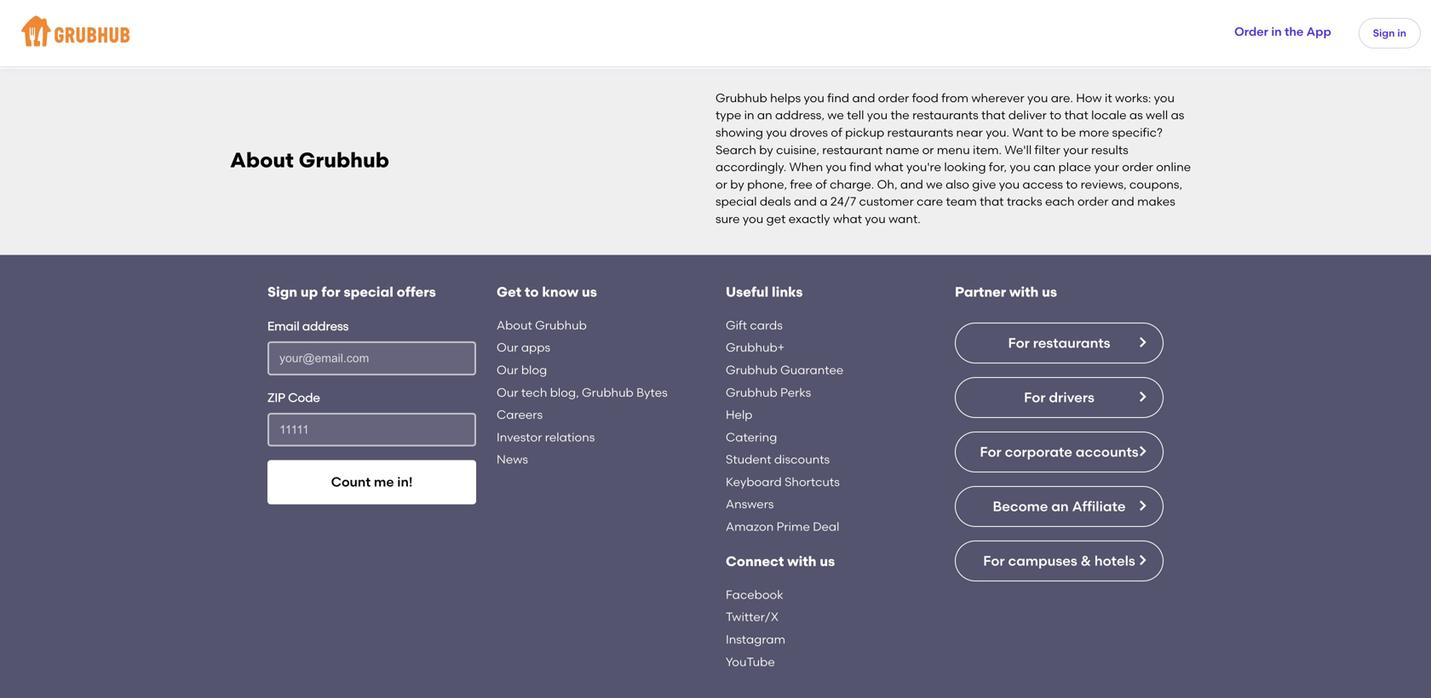 Task type: vqa. For each thing, say whether or not it's contained in the screenshot.
the Amazon Prime Deal LINK on the bottom right of the page
yes



Task type: describe. For each thing, give the bounding box(es) containing it.
helps
[[770, 91, 801, 105]]

for drivers link
[[955, 377, 1164, 418]]

1 vertical spatial or
[[716, 177, 728, 192]]

relations
[[545, 430, 595, 445]]

3 our from the top
[[497, 385, 518, 400]]

results
[[1092, 143, 1129, 157]]

restaurant
[[823, 143, 883, 157]]

are.
[[1051, 91, 1074, 105]]

discounts
[[774, 453, 830, 467]]

1 horizontal spatial of
[[831, 125, 843, 140]]

specific?
[[1112, 125, 1163, 140]]

menu
[[937, 143, 970, 157]]

you down customer on the right top
[[865, 212, 886, 226]]

in!
[[397, 475, 413, 491]]

app
[[1307, 24, 1332, 39]]

with for connect
[[788, 553, 817, 570]]

0 horizontal spatial what
[[833, 212, 862, 226]]

1 as from the left
[[1130, 108, 1143, 122]]

0 horizontal spatial by
[[730, 177, 745, 192]]

about for about grubhub
[[230, 148, 294, 173]]

ZIP Code telephone field
[[268, 413, 476, 447]]

an inside grubhub helps you find and order food from wherever you are. how it works: you type in an address, we tell you the restaurants that deliver to that locale as well as showing you droves of pickup restaurants near you. want to be more specific? search by cuisine, restaurant name or menu item. we'll filter your results accordingly. when you find what you're looking for, you can place your order online or by phone, free of charge. oh, and we also give you access to reviews, coupons, special deals and a 24/7 customer care team that tracks each order and makes sure you get exactly what you want.
[[757, 108, 773, 122]]

order in the app link
[[1235, 23, 1332, 40]]

filter
[[1035, 143, 1061, 157]]

customer
[[859, 194, 914, 209]]

oh,
[[877, 177, 898, 192]]

showing
[[716, 125, 764, 140]]

more
[[1079, 125, 1110, 140]]

perks
[[781, 385, 811, 400]]

help
[[726, 408, 753, 422]]

investor
[[497, 430, 542, 445]]

for,
[[989, 160, 1007, 174]]

free
[[790, 177, 813, 192]]

you up pickup
[[867, 108, 888, 122]]

1 horizontal spatial or
[[922, 143, 934, 157]]

get
[[767, 212, 786, 226]]

2 as from the left
[[1171, 108, 1185, 122]]

get
[[497, 284, 522, 300]]

gift cards link
[[726, 314, 783, 337]]

count me in! link
[[268, 461, 476, 505]]

up
[[301, 284, 318, 300]]

facebook
[[726, 588, 784, 602]]

bytes
[[637, 385, 668, 400]]

us for connect with us
[[820, 553, 835, 570]]

you up the 'charge.'
[[826, 160, 847, 174]]

1 vertical spatial restaurants
[[888, 125, 954, 140]]

keyboard shortcuts link
[[726, 471, 840, 494]]

twitter/x
[[726, 610, 779, 625]]

grubhub+
[[726, 341, 785, 355]]

order in the app
[[1235, 24, 1332, 39]]

phone,
[[747, 177, 787, 192]]

well
[[1146, 108, 1168, 122]]

zip
[[268, 390, 285, 405]]

drivers
[[1049, 389, 1095, 406]]

online
[[1156, 160, 1191, 174]]

grubhub+ link
[[726, 337, 785, 359]]

access
[[1023, 177, 1063, 192]]

news link
[[497, 449, 528, 471]]

for corporate accounts link
[[955, 432, 1164, 473]]

1 our from the top
[[497, 341, 518, 355]]

news
[[497, 453, 528, 467]]

partner with us
[[955, 284, 1057, 300]]

that up "be"
[[1065, 108, 1089, 122]]

you up well
[[1154, 91, 1175, 105]]

deliver
[[1009, 108, 1047, 122]]

get to know us
[[497, 284, 597, 300]]

grubhub perks link
[[726, 382, 811, 404]]

and down reviews,
[[1112, 194, 1135, 209]]

about grubhub link
[[497, 314, 587, 337]]

about grubhub
[[230, 148, 389, 173]]

for campuses & hotels
[[984, 553, 1136, 569]]

a
[[820, 194, 828, 209]]

gift cards grubhub+ grubhub guarantee grubhub perks help catering student discounts keyboard shortcuts answers amazon prime deal
[[726, 318, 844, 534]]

blog,
[[550, 385, 579, 400]]

connect
[[726, 553, 784, 570]]

cuisine,
[[776, 143, 820, 157]]

affiliate
[[1072, 498, 1126, 515]]

youtube
[[726, 655, 775, 670]]

useful
[[726, 284, 769, 300]]

each
[[1046, 194, 1075, 209]]

you left get
[[743, 212, 764, 226]]

facebook twitter/x instagram youtube
[[726, 588, 786, 670]]

0 horizontal spatial special
[[344, 284, 394, 300]]

blog
[[521, 363, 547, 377]]

you up deliver on the right top
[[1028, 91, 1048, 105]]

partner
[[955, 284, 1006, 300]]

exactly
[[789, 212, 830, 226]]

when
[[790, 160, 823, 174]]

locale
[[1092, 108, 1127, 122]]

to down place
[[1066, 177, 1078, 192]]

deal
[[813, 520, 840, 534]]

food
[[912, 91, 939, 105]]

grubhub inside grubhub helps you find and order food from wherever you are. how it works: you type in an address, we tell you the restaurants that deliver to that locale as well as showing you droves of pickup restaurants near you. want to be more specific? search by cuisine, restaurant name or menu item. we'll filter your results accordingly. when you find what you're looking for, you can place your order online or by phone, free of charge. oh, and we also give you access to reviews, coupons, special deals and a 24/7 customer care team that tracks each order and makes sure you get exactly what you want.
[[716, 91, 768, 105]]

corporate
[[1005, 444, 1073, 460]]

links
[[772, 284, 803, 300]]

tracks
[[1007, 194, 1043, 209]]

gift
[[726, 318, 747, 333]]

and up 'exactly'
[[794, 194, 817, 209]]

0 horizontal spatial order
[[878, 91, 910, 105]]

24/7
[[831, 194, 856, 209]]

grubhub guarantee link
[[726, 359, 844, 382]]

1 horizontal spatial an
[[1052, 498, 1069, 515]]

with for partner
[[1010, 284, 1039, 300]]

our apps link
[[497, 337, 551, 359]]

wherever
[[972, 91, 1025, 105]]



Task type: locate. For each thing, give the bounding box(es) containing it.
your up reviews,
[[1094, 160, 1120, 174]]

guarantee
[[781, 363, 844, 377]]

or up you're at the top right
[[922, 143, 934, 157]]

the inside navigation
[[1285, 24, 1304, 39]]

right image for for drivers
[[1136, 390, 1149, 404]]

for drivers
[[1024, 389, 1095, 406]]

1 vertical spatial order
[[1122, 160, 1154, 174]]

1 horizontal spatial what
[[875, 160, 904, 174]]

our blog link
[[497, 359, 547, 382]]

special inside grubhub helps you find and order food from wherever you are. how it works: you type in an address, we tell you the restaurants that deliver to that locale as well as showing you droves of pickup restaurants near you. want to be more specific? search by cuisine, restaurant name or menu item. we'll filter your results accordingly. when you find what you're looking for, you can place your order online or by phone, free of charge. oh, and we also give you access to reviews, coupons, special deals and a 24/7 customer care team that tracks each order and makes sure you get exactly what you want.
[[716, 194, 757, 209]]

right image inside the become an affiliate link
[[1136, 499, 1149, 513]]

sign left up
[[268, 284, 297, 300]]

0 horizontal spatial we
[[828, 108, 844, 122]]

count
[[331, 475, 371, 491]]

an
[[757, 108, 773, 122], [1052, 498, 1069, 515]]

1 horizontal spatial with
[[1010, 284, 1039, 300]]

give
[[973, 177, 996, 192]]

right image right hotels
[[1136, 554, 1149, 567]]

1 vertical spatial with
[[788, 553, 817, 570]]

0 horizontal spatial us
[[582, 284, 597, 300]]

that
[[982, 108, 1006, 122], [1065, 108, 1089, 122], [980, 194, 1004, 209]]

cards
[[750, 318, 783, 333]]

that down give
[[980, 194, 1004, 209]]

for inside "link"
[[984, 553, 1005, 569]]

restaurants up drivers
[[1033, 335, 1111, 351]]

main navigation navigation
[[0, 0, 1432, 66]]

in right order
[[1272, 24, 1282, 39]]

1 vertical spatial we
[[926, 177, 943, 192]]

can
[[1034, 160, 1056, 174]]

me
[[374, 475, 394, 491]]

item.
[[973, 143, 1002, 157]]

right image inside for campuses & hotels "link"
[[1136, 554, 1149, 567]]

1 vertical spatial your
[[1094, 160, 1120, 174]]

right image inside for corporate accounts link
[[1136, 445, 1149, 458]]

search
[[716, 143, 757, 157]]

by down accordingly. at the top of the page
[[730, 177, 745, 192]]

for for for campuses & hotels
[[984, 553, 1005, 569]]

right image right for restaurants
[[1136, 336, 1149, 349]]

sign right app
[[1373, 27, 1395, 39]]

what up 'oh,'
[[875, 160, 904, 174]]

with right partner
[[1010, 284, 1039, 300]]

1 horizontal spatial we
[[926, 177, 943, 192]]

restaurants up name
[[888, 125, 954, 140]]

campuses
[[1008, 553, 1078, 569]]

know
[[542, 284, 579, 300]]

for restaurants link
[[955, 323, 1164, 364]]

and
[[852, 91, 875, 105], [901, 177, 924, 192], [794, 194, 817, 209], [1112, 194, 1135, 209]]

1 horizontal spatial special
[[716, 194, 757, 209]]

email
[[268, 319, 300, 333]]

0 vertical spatial order
[[878, 91, 910, 105]]

to
[[1050, 108, 1062, 122], [1047, 125, 1059, 140], [1066, 177, 1078, 192], [525, 284, 539, 300]]

you down 'for,'
[[999, 177, 1020, 192]]

as up specific?
[[1130, 108, 1143, 122]]

0 horizontal spatial about
[[230, 148, 294, 173]]

for
[[321, 284, 341, 300]]

0 vertical spatial with
[[1010, 284, 1039, 300]]

of up restaurant
[[831, 125, 843, 140]]

0 vertical spatial your
[[1064, 143, 1089, 157]]

1 horizontal spatial your
[[1094, 160, 1120, 174]]

become
[[993, 498, 1048, 515]]

in right app
[[1398, 27, 1407, 39]]

droves
[[790, 125, 828, 140]]

1 horizontal spatial order
[[1078, 194, 1109, 209]]

your up place
[[1064, 143, 1089, 157]]

order
[[878, 91, 910, 105], [1122, 160, 1154, 174], [1078, 194, 1109, 209]]

1 vertical spatial an
[[1052, 498, 1069, 515]]

for down partner with us on the top right of the page
[[1008, 335, 1030, 351]]

sign in button
[[1359, 18, 1421, 49]]

we'll
[[1005, 143, 1032, 157]]

0 vertical spatial special
[[716, 194, 757, 209]]

0 vertical spatial about
[[230, 148, 294, 173]]

from
[[942, 91, 969, 105]]

amazon prime deal link
[[726, 516, 840, 538]]

1 vertical spatial right image
[[1136, 554, 1149, 567]]

order up coupons, at the right top of the page
[[1122, 160, 1154, 174]]

0 vertical spatial or
[[922, 143, 934, 157]]

type
[[716, 108, 742, 122]]

0 vertical spatial restaurants
[[913, 108, 979, 122]]

for left drivers
[[1024, 389, 1046, 406]]

1 vertical spatial sign
[[268, 284, 297, 300]]

place
[[1059, 160, 1092, 174]]

twitter/x link
[[726, 606, 779, 629]]

us up for restaurants
[[1042, 284, 1057, 300]]

the up name
[[891, 108, 910, 122]]

our up careers
[[497, 385, 518, 400]]

0 vertical spatial an
[[757, 108, 773, 122]]

for left campuses
[[984, 553, 1005, 569]]

in for sign
[[1398, 27, 1407, 39]]

zip code
[[268, 390, 320, 405]]

grubhub helps you find and order food from wherever you are. how it works: you type in an address, we tell you the restaurants that deliver to that locale as well as showing you droves of pickup restaurants near you. want to be more specific? search by cuisine, restaurant name or menu item. we'll filter your results accordingly. when you find what you're looking for, you can place your order online or by phone, free of charge. oh, and we also give you access to reviews, coupons, special deals and a 24/7 customer care team that tracks each order and makes sure you get exactly what you want.
[[716, 91, 1191, 226]]

0 horizontal spatial your
[[1064, 143, 1089, 157]]

hotels
[[1095, 553, 1136, 569]]

we up care
[[926, 177, 943, 192]]

in inside button
[[1398, 27, 1407, 39]]

0 vertical spatial sign
[[1373, 27, 1395, 39]]

right image for for corporate accounts
[[1136, 445, 1149, 458]]

prime
[[777, 520, 810, 534]]

code
[[288, 390, 320, 405]]

sign for sign up for special offers
[[268, 284, 297, 300]]

want
[[1013, 125, 1044, 140]]

for restaurants
[[1008, 335, 1111, 351]]

our tech blog, grubhub bytes link
[[497, 382, 668, 404]]

0 vertical spatial we
[[828, 108, 844, 122]]

with
[[1010, 284, 1039, 300], [788, 553, 817, 570]]

catering
[[726, 430, 777, 445]]

sign in
[[1373, 27, 1407, 39]]

0 horizontal spatial with
[[788, 553, 817, 570]]

1 horizontal spatial as
[[1171, 108, 1185, 122]]

and up tell
[[852, 91, 875, 105]]

0 vertical spatial what
[[875, 160, 904, 174]]

2 vertical spatial right image
[[1136, 499, 1149, 513]]

right image inside the for restaurants link
[[1136, 336, 1149, 349]]

1 horizontal spatial the
[[1285, 24, 1304, 39]]

address
[[302, 319, 349, 333]]

order down reviews,
[[1078, 194, 1109, 209]]

you down the we'll
[[1010, 160, 1031, 174]]

1 horizontal spatial us
[[820, 553, 835, 570]]

an left affiliate
[[1052, 498, 1069, 515]]

of up a
[[816, 177, 827, 192]]

2 horizontal spatial us
[[1042, 284, 1057, 300]]

for left corporate
[[980, 444, 1002, 460]]

sure
[[716, 212, 740, 226]]

order left the food
[[878, 91, 910, 105]]

special
[[716, 194, 757, 209], [344, 284, 394, 300]]

0 horizontal spatial in
[[744, 108, 755, 122]]

find up tell
[[828, 91, 850, 105]]

an down helps
[[757, 108, 773, 122]]

our up our blog link
[[497, 341, 518, 355]]

for corporate accounts
[[980, 444, 1139, 460]]

2 right image from the top
[[1136, 445, 1149, 458]]

careers
[[497, 408, 543, 422]]

we left tell
[[828, 108, 844, 122]]

0 horizontal spatial sign
[[268, 284, 297, 300]]

3 right image from the top
[[1136, 499, 1149, 513]]

in up the showing
[[744, 108, 755, 122]]

sign inside button
[[1373, 27, 1395, 39]]

looking
[[944, 160, 986, 174]]

for for for restaurants
[[1008, 335, 1030, 351]]

tell
[[847, 108, 864, 122]]

0 horizontal spatial the
[[891, 108, 910, 122]]

2 horizontal spatial order
[[1122, 160, 1154, 174]]

in for order
[[1272, 24, 1282, 39]]

find down restaurant
[[850, 160, 872, 174]]

you up 'address,'
[[804, 91, 825, 105]]

you're
[[907, 160, 942, 174]]

2 vertical spatial order
[[1078, 194, 1109, 209]]

keyboard
[[726, 475, 782, 489]]

offers
[[397, 284, 436, 300]]

in inside grubhub helps you find and order food from wherever you are. how it works: you type in an address, we tell you the restaurants that deliver to that locale as well as showing you droves of pickup restaurants near you. want to be more specific? search by cuisine, restaurant name or menu item. we'll filter your results accordingly. when you find what you're looking for, you can place your order online or by phone, free of charge. oh, and we also give you access to reviews, coupons, special deals and a 24/7 customer care team that tracks each order and makes sure you get exactly what you want.
[[744, 108, 755, 122]]

0 vertical spatial of
[[831, 125, 843, 140]]

2 right image from the top
[[1136, 554, 1149, 567]]

2 our from the top
[[497, 363, 518, 377]]

1 horizontal spatial sign
[[1373, 27, 1395, 39]]

as right well
[[1171, 108, 1185, 122]]

charge.
[[830, 177, 874, 192]]

sign for sign in
[[1373, 27, 1395, 39]]

careers link
[[497, 404, 543, 426]]

Email address email field
[[268, 342, 476, 376]]

special right the for
[[344, 284, 394, 300]]

to left "be"
[[1047, 125, 1059, 140]]

with down prime
[[788, 553, 817, 570]]

about grubhub our apps our blog our tech blog, grubhub bytes careers investor relations news
[[497, 318, 668, 467]]

us for partner with us
[[1042, 284, 1057, 300]]

what down 24/7 at the top of page
[[833, 212, 862, 226]]

as
[[1130, 108, 1143, 122], [1171, 108, 1185, 122]]

right image
[[1136, 336, 1149, 349], [1136, 554, 1149, 567]]

to right get
[[525, 284, 539, 300]]

0 vertical spatial find
[[828, 91, 850, 105]]

2 vertical spatial restaurants
[[1033, 335, 1111, 351]]

become an affiliate link
[[955, 486, 1164, 527]]

connect with us
[[726, 553, 835, 570]]

1 right image from the top
[[1136, 390, 1149, 404]]

the left app
[[1285, 24, 1304, 39]]

restaurants down from
[[913, 108, 979, 122]]

us down the deal at the bottom of page
[[820, 553, 835, 570]]

1 vertical spatial special
[[344, 284, 394, 300]]

1 right image from the top
[[1136, 336, 1149, 349]]

1 horizontal spatial in
[[1272, 24, 1282, 39]]

for for for corporate accounts
[[980, 444, 1002, 460]]

or down accordingly. at the top of the page
[[716, 177, 728, 192]]

1 vertical spatial by
[[730, 177, 745, 192]]

our left blog
[[497, 363, 518, 377]]

or
[[922, 143, 934, 157], [716, 177, 728, 192]]

2 vertical spatial our
[[497, 385, 518, 400]]

accounts
[[1076, 444, 1139, 460]]

the inside grubhub helps you find and order food from wherever you are. how it works: you type in an address, we tell you the restaurants that deliver to that locale as well as showing you droves of pickup restaurants near you. want to be more specific? search by cuisine, restaurant name or menu item. we'll filter your results accordingly. when you find what you're looking for, you can place your order online or by phone, free of charge. oh, and we also give you access to reviews, coupons, special deals and a 24/7 customer care team that tracks each order and makes sure you get exactly what you want.
[[891, 108, 910, 122]]

right image for for restaurants
[[1136, 336, 1149, 349]]

you
[[804, 91, 825, 105], [1028, 91, 1048, 105], [1154, 91, 1175, 105], [867, 108, 888, 122], [766, 125, 787, 140], [826, 160, 847, 174], [1010, 160, 1031, 174], [999, 177, 1020, 192], [743, 212, 764, 226], [865, 212, 886, 226]]

1 vertical spatial right image
[[1136, 445, 1149, 458]]

by up accordingly. at the top of the page
[[759, 143, 774, 157]]

0 vertical spatial right image
[[1136, 390, 1149, 404]]

right image
[[1136, 390, 1149, 404], [1136, 445, 1149, 458], [1136, 499, 1149, 513]]

us right know
[[582, 284, 597, 300]]

address,
[[775, 108, 825, 122]]

useful links
[[726, 284, 803, 300]]

the
[[1285, 24, 1304, 39], [891, 108, 910, 122]]

right image for become an affiliate
[[1136, 499, 1149, 513]]

count me in!
[[331, 475, 413, 491]]

1 vertical spatial what
[[833, 212, 862, 226]]

0 vertical spatial the
[[1285, 24, 1304, 39]]

0 horizontal spatial of
[[816, 177, 827, 192]]

1 vertical spatial the
[[891, 108, 910, 122]]

0 horizontal spatial as
[[1130, 108, 1143, 122]]

near
[[956, 125, 983, 140]]

right image for for campuses & hotels
[[1136, 554, 1149, 567]]

0 horizontal spatial or
[[716, 177, 728, 192]]

investor relations link
[[497, 426, 595, 449]]

0 horizontal spatial an
[[757, 108, 773, 122]]

special up the sure
[[716, 194, 757, 209]]

0 vertical spatial right image
[[1136, 336, 1149, 349]]

deals
[[760, 194, 791, 209]]

your
[[1064, 143, 1089, 157], [1094, 160, 1120, 174]]

1 horizontal spatial about
[[497, 318, 532, 333]]

youtube link
[[726, 651, 775, 674]]

right image inside for drivers link
[[1136, 390, 1149, 404]]

student discounts link
[[726, 449, 830, 471]]

about inside about grubhub our apps our blog our tech blog, grubhub bytes careers investor relations news
[[497, 318, 532, 333]]

&
[[1081, 553, 1092, 569]]

instagram link
[[726, 629, 786, 651]]

for
[[1008, 335, 1030, 351], [1024, 389, 1046, 406], [980, 444, 1002, 460], [984, 553, 1005, 569]]

1 vertical spatial our
[[497, 363, 518, 377]]

1 vertical spatial of
[[816, 177, 827, 192]]

facebook link
[[726, 584, 784, 606]]

how
[[1076, 91, 1102, 105]]

1 vertical spatial find
[[850, 160, 872, 174]]

2 horizontal spatial in
[[1398, 27, 1407, 39]]

that up you.
[[982, 108, 1006, 122]]

you up the "cuisine,"
[[766, 125, 787, 140]]

for for for drivers
[[1024, 389, 1046, 406]]

team
[[946, 194, 977, 209]]

0 vertical spatial our
[[497, 341, 518, 355]]

it
[[1105, 91, 1113, 105]]

1 vertical spatial about
[[497, 318, 532, 333]]

0 vertical spatial by
[[759, 143, 774, 157]]

1 horizontal spatial by
[[759, 143, 774, 157]]

to down the are.
[[1050, 108, 1062, 122]]

about for about grubhub our apps our blog our tech blog, grubhub bytes careers investor relations news
[[497, 318, 532, 333]]

and down you're at the top right
[[901, 177, 924, 192]]



